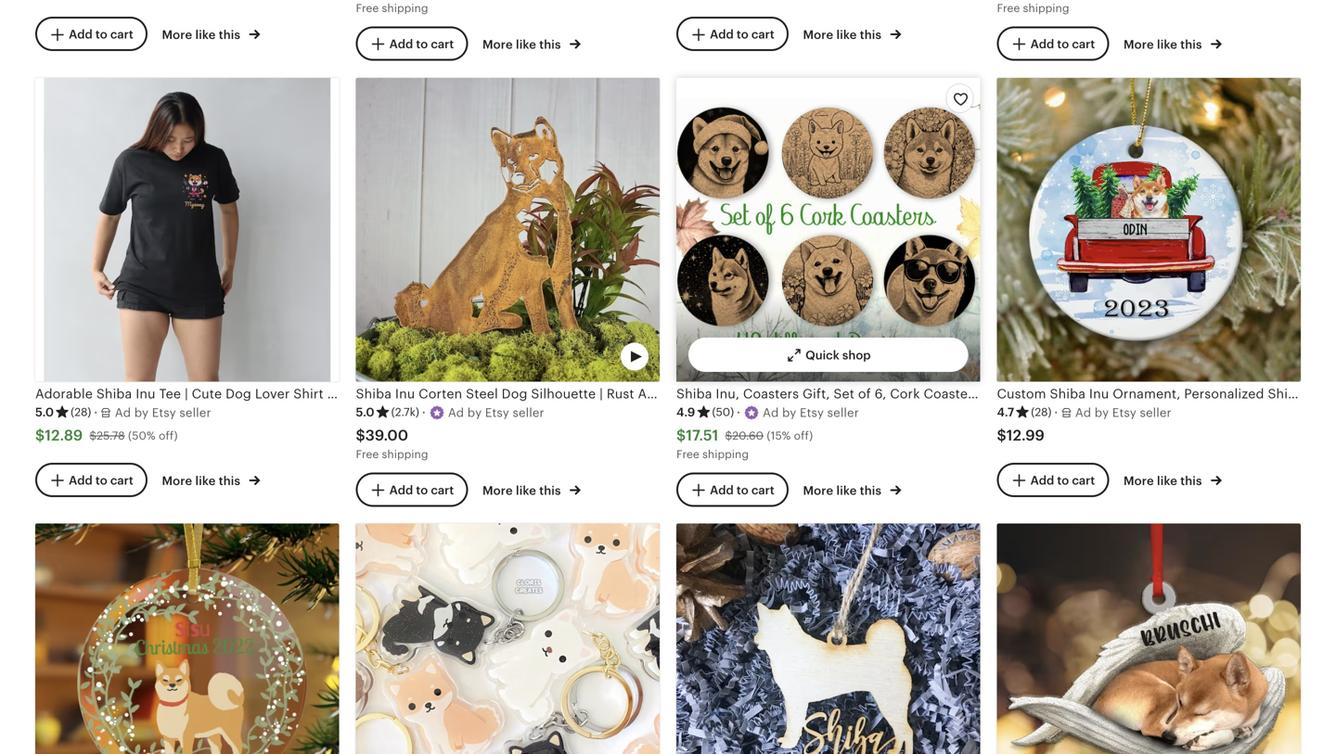 Task type: describe. For each thing, give the bounding box(es) containing it.
quick for fourth quick shop button from left
[[1126, 348, 1160, 362]]

2 quick shop button from the left
[[451, 338, 564, 372]]

3 quick shop button from the left
[[689, 338, 968, 372]]

$ for 17.51
[[677, 427, 686, 444]]

shop for third quick shop button from the left
[[843, 348, 871, 362]]

shipping inside $ 39.00 free shipping
[[382, 448, 428, 461]]

shiba inu, coasters gift, set of 6, cork coasters with holder, absorbent coasters for dog lovers, personalized drink coasters - ca039 image
[[677, 78, 981, 382]]

quick shop for third quick shop button from the right
[[485, 348, 550, 362]]

· for third quick shop button from the right
[[422, 406, 426, 420]]

$ for 39.00
[[356, 427, 365, 444]]

quick for 4th quick shop button from the right
[[164, 348, 198, 362]]

$ 39.00 free shipping
[[356, 427, 428, 461]]

$ 12.89 $ 25.78 (50% off)
[[35, 427, 178, 444]]

2 free shipping from the left
[[997, 2, 1070, 15]]

1 free shipping link from the left
[[356, 0, 660, 24]]

quick shop for third quick shop button from the left
[[806, 348, 871, 362]]

shiba inu corten steel dog silhouette | rust art | garden décor | pet memorial | spring garden gift | my metal rescue image
[[356, 78, 660, 382]]

2 free shipping link from the left
[[997, 0, 1301, 24]]

1 quick shop button from the left
[[131, 338, 244, 372]]

4.9
[[677, 406, 696, 420]]

12.99
[[1007, 427, 1045, 444]]

product video element for shiba inu corten steel dog silhouette | rust art | garden décor | pet memorial | spring garden gift | my metal rescue image in the left of the page
[[356, 78, 660, 382]]

shop for 4th quick shop button from the right
[[201, 348, 230, 362]]

20.60
[[733, 430, 764, 442]]

4 quick shop button from the left
[[1093, 338, 1206, 372]]

(50%
[[128, 430, 156, 442]]

$ for 12.89
[[35, 427, 45, 444]]

(28) for 12.89
[[71, 406, 91, 419]]

custom shiba inu dog christmas ornament gift, personalize name of dog gift for shiba inu dog mom or dad, gift for shiba inu lover image
[[35, 524, 339, 755]]

shipping inside $ 17.51 $ 20.60 (15% off) free shipping
[[703, 448, 749, 461]]



Task type: locate. For each thing, give the bounding box(es) containing it.
$ inside $ 12.89 $ 25.78 (50% off)
[[89, 430, 97, 442]]

4 shop from the left
[[1163, 348, 1192, 362]]

like
[[195, 28, 216, 42], [837, 28, 857, 42], [516, 38, 536, 52], [1157, 38, 1178, 52], [195, 474, 216, 488], [1157, 474, 1178, 488], [516, 484, 536, 498], [837, 484, 857, 498]]

3 quick shop from the left
[[806, 348, 871, 362]]

1 horizontal spatial 5.0
[[356, 406, 375, 420]]

free shipping
[[356, 2, 428, 15], [997, 2, 1070, 15]]

free inside $ 17.51 $ 20.60 (15% off) free shipping
[[677, 448, 700, 461]]

cart
[[110, 28, 133, 41], [752, 28, 775, 41], [431, 37, 454, 51], [1072, 37, 1095, 51], [110, 474, 133, 488], [1072, 474, 1095, 488], [431, 483, 454, 497], [752, 483, 775, 497]]

quick
[[164, 348, 198, 362], [485, 348, 519, 362], [806, 348, 840, 362], [1126, 348, 1160, 362]]

quick for third quick shop button from the left
[[806, 348, 840, 362]]

quick shop button
[[131, 338, 244, 372], [451, 338, 564, 372], [689, 338, 968, 372], [1093, 338, 1206, 372]]

2 quick shop from the left
[[485, 348, 550, 362]]

2 (28) from the left
[[1031, 406, 1052, 419]]

personalized dog ornament, shiba inu ornament, dog christmas ornament, laser cut ornament image
[[677, 524, 981, 755]]

(28) up 12.89
[[71, 406, 91, 419]]

(28) for 12.99
[[1031, 406, 1052, 419]]

1 quick from the left
[[164, 348, 198, 362]]

product video element for custom name shiba inu sleeping angel christmas flat acrylic dog ornament memorial dog gift, shiba inu dog christmas tree decor, dog ornament image
[[997, 524, 1301, 755]]

5.0 up 12.89
[[35, 406, 54, 420]]

1 off) from the left
[[159, 430, 178, 442]]

off) right (50% at the left bottom
[[159, 430, 178, 442]]

1 (28) from the left
[[71, 406, 91, 419]]

0 horizontal spatial 5.0
[[35, 406, 54, 420]]

1 5.0 from the left
[[35, 406, 54, 420]]

quick shop
[[164, 348, 230, 362], [485, 348, 550, 362], [806, 348, 871, 362], [1126, 348, 1192, 362]]

$ for 12.99
[[997, 427, 1007, 444]]

$ 12.99
[[997, 427, 1045, 444]]

0 horizontal spatial off)
[[159, 430, 178, 442]]

2 5.0 from the left
[[356, 406, 375, 420]]

25.78
[[97, 430, 125, 442]]

to
[[95, 28, 107, 41], [737, 28, 749, 41], [416, 37, 428, 51], [1057, 37, 1069, 51], [95, 474, 107, 488], [1057, 474, 1069, 488], [416, 483, 428, 497], [737, 483, 749, 497]]

4 · from the left
[[1055, 406, 1058, 420]]

· right (50)
[[737, 406, 741, 420]]

· for fourth quick shop button from left
[[1055, 406, 1058, 420]]

1 horizontal spatial (28)
[[1031, 406, 1052, 419]]

0 horizontal spatial free shipping
[[356, 2, 428, 15]]

1 shop from the left
[[201, 348, 230, 362]]

add to cart
[[69, 28, 133, 41], [710, 28, 775, 41], [389, 37, 454, 51], [1031, 37, 1095, 51], [69, 474, 133, 488], [1031, 474, 1095, 488], [389, 483, 454, 497], [710, 483, 775, 497]]

off)
[[159, 430, 178, 442], [794, 430, 813, 442]]

quick shop for 4th quick shop button from the right
[[164, 348, 230, 362]]

free inside $ 39.00 free shipping
[[356, 448, 379, 461]]

4 quick shop from the left
[[1126, 348, 1192, 362]]

more
[[162, 28, 192, 42], [803, 28, 834, 42], [483, 38, 513, 52], [1124, 38, 1154, 52], [162, 474, 192, 488], [1124, 474, 1154, 488], [483, 484, 513, 498], [803, 484, 834, 498]]

(15%
[[767, 430, 791, 442]]

custom name shiba inu sleeping angel christmas flat acrylic dog ornament memorial dog gift, shiba inu dog christmas tree decor, dog ornament image
[[997, 524, 1301, 755]]

(2.7k)
[[391, 406, 419, 419]]

3 quick from the left
[[806, 348, 840, 362]]

17.51
[[686, 427, 719, 444]]

off) inside $ 17.51 $ 20.60 (15% off) free shipping
[[794, 430, 813, 442]]

more like this
[[162, 28, 244, 42], [803, 28, 885, 42], [483, 38, 564, 52], [1124, 38, 1206, 52], [162, 474, 244, 488], [1124, 474, 1206, 488], [483, 484, 564, 498], [803, 484, 885, 498]]

12.89
[[45, 427, 83, 444]]

shiba inu dog breed acrylic keychain | cartoon kawaii art puppy glitter charm | chibi cute animal lover pet loss memorial gift image
[[356, 524, 660, 755]]

(28) up 12.99
[[1031, 406, 1052, 419]]

1 · from the left
[[94, 406, 98, 420]]

1 horizontal spatial free shipping
[[997, 2, 1070, 15]]

1 free shipping from the left
[[356, 2, 428, 15]]

off) for 12.89
[[159, 430, 178, 442]]

39.00
[[365, 427, 409, 444]]

off) for 17.51
[[794, 430, 813, 442]]

· for 4th quick shop button from the right
[[94, 406, 98, 420]]

3 shop from the left
[[843, 348, 871, 362]]

quick for third quick shop button from the right
[[485, 348, 519, 362]]

· for third quick shop button from the left
[[737, 406, 741, 420]]

5.0 for (28)
[[35, 406, 54, 420]]

1 horizontal spatial off)
[[794, 430, 813, 442]]

more like this link
[[162, 24, 260, 44], [803, 24, 902, 44], [483, 34, 581, 53], [1124, 34, 1222, 53], [162, 471, 260, 490], [1124, 471, 1222, 490], [483, 480, 581, 499], [803, 480, 902, 499]]

add to cart button
[[35, 17, 147, 51], [677, 17, 789, 51], [356, 27, 468, 61], [997, 27, 1109, 61], [35, 463, 147, 498], [997, 463, 1109, 498], [356, 473, 468, 507], [677, 473, 789, 507]]

quick shop for fourth quick shop button from left
[[1126, 348, 1192, 362]]

0 horizontal spatial free shipping link
[[356, 0, 660, 24]]

(50)
[[712, 406, 734, 419]]

product video element for shiba inu dog breed acrylic keychain | cartoon kawaii art puppy glitter charm | chibi cute animal lover pet loss memorial gift image at the bottom
[[356, 524, 660, 755]]

2 quick from the left
[[485, 348, 519, 362]]

shop for third quick shop button from the right
[[522, 348, 550, 362]]

· up $ 12.89 $ 25.78 (50% off)
[[94, 406, 98, 420]]

5.0 for (2.7k)
[[356, 406, 375, 420]]

shop for fourth quick shop button from left
[[1163, 348, 1192, 362]]

adorable shiba inu tee | cute dog lover shirt | soft cotton | unisex fit | perfect gift for pet owners | kawaii shiba graphic top" image
[[35, 78, 339, 382]]

4.7
[[997, 406, 1015, 420]]

free
[[356, 2, 379, 15], [997, 2, 1020, 15], [356, 448, 379, 461], [677, 448, 700, 461]]

3 · from the left
[[737, 406, 741, 420]]

off) right (15%
[[794, 430, 813, 442]]

off) inside $ 12.89 $ 25.78 (50% off)
[[159, 430, 178, 442]]

free shipping link
[[356, 0, 660, 24], [997, 0, 1301, 24]]

4 quick from the left
[[1126, 348, 1160, 362]]

$ inside $ 39.00 free shipping
[[356, 427, 365, 444]]

shipping
[[382, 2, 428, 15], [1023, 2, 1070, 15], [382, 448, 428, 461], [703, 448, 749, 461]]

· right (2.7k)
[[422, 406, 426, 420]]

this
[[219, 28, 240, 42], [860, 28, 882, 42], [539, 38, 561, 52], [1181, 38, 1202, 52], [219, 474, 240, 488], [1181, 474, 1202, 488], [539, 484, 561, 498], [860, 484, 882, 498]]

2 off) from the left
[[794, 430, 813, 442]]

·
[[94, 406, 98, 420], [422, 406, 426, 420], [737, 406, 741, 420], [1055, 406, 1058, 420]]

2 · from the left
[[422, 406, 426, 420]]

0 horizontal spatial (28)
[[71, 406, 91, 419]]

$
[[35, 427, 45, 444], [356, 427, 365, 444], [677, 427, 686, 444], [997, 427, 1007, 444], [89, 430, 97, 442], [725, 430, 733, 442]]

1 horizontal spatial free shipping link
[[997, 0, 1301, 24]]

5.0
[[35, 406, 54, 420], [356, 406, 375, 420]]

5.0 up 39.00
[[356, 406, 375, 420]]

custom shiba inu ornament, personalized shiba inu christmas ornament, dog christmas ornament, with name dog memorial ornament, shiba inu image
[[997, 78, 1301, 382]]

product video element
[[356, 78, 660, 382], [356, 524, 660, 755], [997, 524, 1301, 755]]

shop
[[201, 348, 230, 362], [522, 348, 550, 362], [843, 348, 871, 362], [1163, 348, 1192, 362]]

1 quick shop from the left
[[164, 348, 230, 362]]

$ 17.51 $ 20.60 (15% off) free shipping
[[677, 427, 813, 461]]

2 shop from the left
[[522, 348, 550, 362]]

· right 4.7
[[1055, 406, 1058, 420]]

(28)
[[71, 406, 91, 419], [1031, 406, 1052, 419]]

add
[[69, 28, 93, 41], [710, 28, 734, 41], [389, 37, 413, 51], [1031, 37, 1055, 51], [69, 474, 93, 488], [1031, 474, 1055, 488], [389, 483, 413, 497], [710, 483, 734, 497]]



Task type: vqa. For each thing, say whether or not it's contained in the screenshot.
8
no



